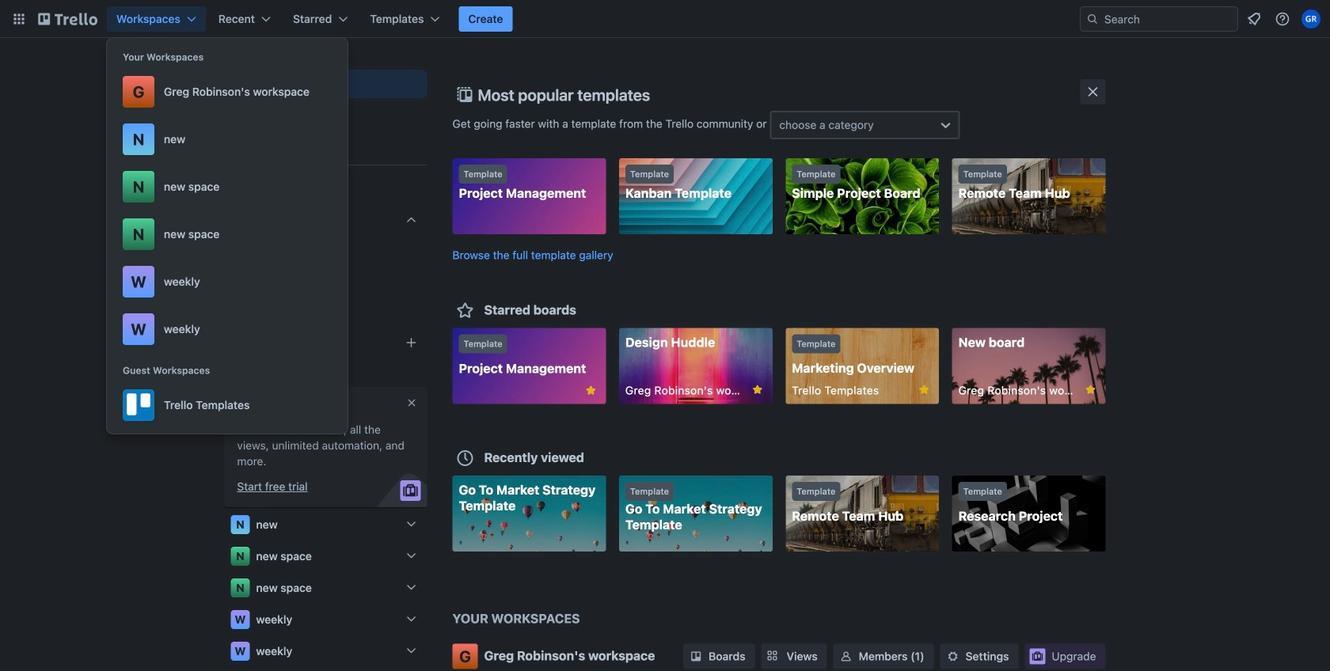 Task type: describe. For each thing, give the bounding box(es) containing it.
0 notifications image
[[1245, 10, 1264, 29]]

2 sm image from the left
[[839, 649, 854, 665]]

search image
[[1087, 13, 1099, 25]]

3 sm image from the left
[[945, 649, 961, 665]]

Search field
[[1080, 6, 1239, 32]]

back to home image
[[38, 6, 97, 32]]

1 sm image from the left
[[688, 649, 704, 665]]



Task type: vqa. For each thing, say whether or not it's contained in the screenshot.
the bottommost All members of the Workspace can see and edit this board. icon
no



Task type: locate. For each thing, give the bounding box(es) containing it.
click to unstar this board. it will be removed from your starred list. image
[[751, 383, 765, 397], [584, 384, 598, 398]]

0 horizontal spatial sm image
[[688, 649, 704, 665]]

1 horizontal spatial sm image
[[839, 649, 854, 665]]

1 horizontal spatial click to unstar this board. it will be removed from your starred list. image
[[751, 383, 765, 397]]

open information menu image
[[1275, 11, 1291, 27]]

2 horizontal spatial sm image
[[945, 649, 961, 665]]

greg robinson (gregrobinson96) image
[[1302, 10, 1321, 29]]

click to unstar this board. it will be removed from your starred list. image
[[917, 383, 932, 397]]

add image
[[402, 333, 421, 352]]

0 horizontal spatial click to unstar this board. it will be removed from your starred list. image
[[584, 384, 598, 398]]

logo for trello templates workspace image
[[123, 390, 154, 421]]

board image
[[231, 74, 250, 93]]

sm image
[[688, 649, 704, 665], [839, 649, 854, 665], [945, 649, 961, 665]]

primary element
[[0, 0, 1331, 38]]



